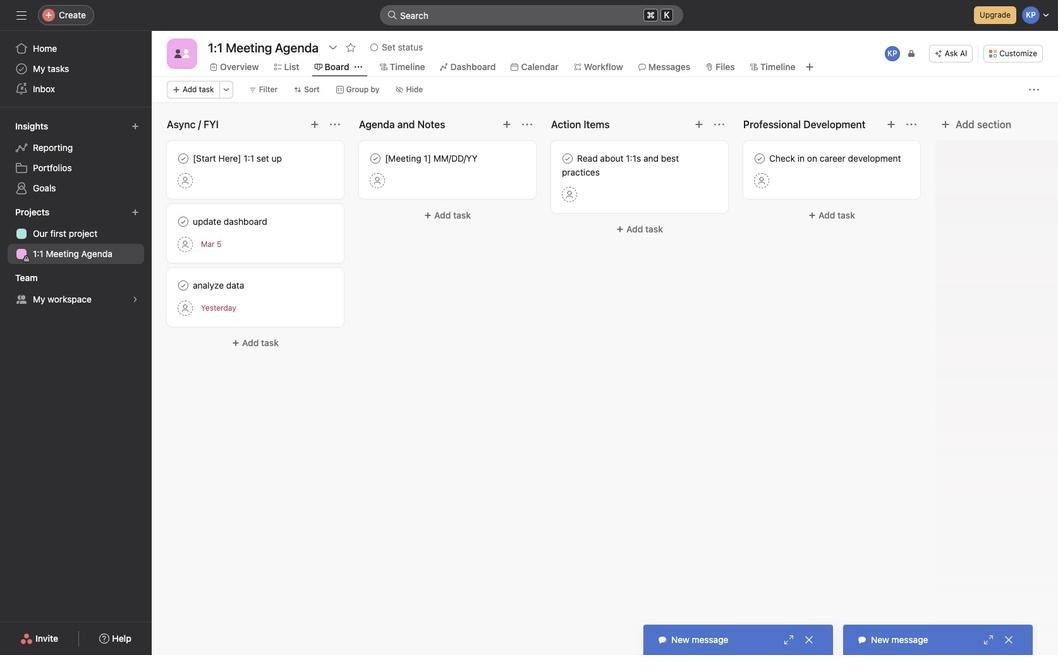 Task type: describe. For each thing, give the bounding box(es) containing it.
and
[[644, 153, 659, 164]]

our first project link
[[8, 224, 144, 244]]

overview
[[220, 61, 259, 72]]

mark complete image left update
[[176, 214, 191, 230]]

invite button
[[12, 628, 66, 651]]

messages
[[649, 61, 691, 72]]

kp button
[[884, 45, 902, 63]]

create
[[59, 9, 86, 20]]

sort button
[[289, 81, 326, 99]]

list
[[284, 61, 300, 72]]

yesterday
[[201, 304, 236, 313]]

section
[[978, 119, 1012, 130]]

professional development
[[744, 119, 866, 130]]

development
[[849, 153, 902, 164]]

task for action items
[[646, 224, 664, 235]]

career
[[820, 153, 846, 164]]

help button
[[91, 628, 140, 651]]

and notes
[[398, 119, 446, 130]]

tab actions image
[[355, 63, 362, 71]]

1]
[[424, 153, 431, 164]]

invite
[[35, 634, 58, 645]]

[start
[[193, 153, 216, 164]]

add task button for professional development
[[744, 204, 921, 227]]

team button
[[13, 269, 49, 287]]

insights
[[15, 121, 48, 132]]

home link
[[8, 39, 144, 59]]

1:1s
[[626, 153, 642, 164]]

upgrade button
[[975, 6, 1017, 24]]

mar 5
[[201, 240, 222, 249]]

tasks
[[48, 63, 69, 74]]

my workspace
[[33, 294, 92, 305]]

add for "add task" "button" for agenda and notes
[[435, 210, 451, 221]]

filter
[[259, 85, 278, 94]]

add task image for async / fyi
[[310, 120, 320, 130]]

reporting
[[33, 142, 73, 153]]

team
[[15, 273, 38, 283]]

agenda and notes
[[359, 119, 446, 130]]

1:1 meeting agenda link
[[8, 244, 144, 264]]

data
[[226, 280, 244, 291]]

more section actions image for and notes
[[522, 120, 533, 130]]

inbox
[[33, 83, 55, 94]]

0 horizontal spatial more actions image
[[222, 86, 230, 94]]

files link
[[706, 60, 735, 74]]

portfolios link
[[8, 158, 144, 178]]

add task image for agenda and notes
[[502, 120, 512, 130]]

add for "add task" "button" for action items
[[627, 224, 644, 235]]

yesterday button
[[201, 304, 236, 313]]

update dashboard
[[193, 216, 267, 227]]

in
[[798, 153, 805, 164]]

projects button
[[13, 204, 61, 221]]

my workspace link
[[8, 290, 144, 310]]

0 horizontal spatial mark complete image
[[176, 278, 191, 294]]

project
[[69, 228, 98, 239]]

projects element
[[0, 201, 152, 267]]

2 timeline from the left
[[761, 61, 796, 72]]

2 timeline link from the left
[[751, 60, 796, 74]]

add section button
[[936, 113, 1017, 136]]

mar
[[201, 240, 215, 249]]

practices
[[562, 167, 600, 178]]

expand new message image
[[984, 636, 994, 646]]

check in on career development
[[770, 153, 902, 164]]

add task image for action items
[[695, 120, 705, 130]]

[meeting
[[385, 153, 422, 164]]

calendar
[[522, 61, 559, 72]]

create button
[[38, 5, 94, 25]]

mark complete image for action items
[[560, 151, 576, 166]]

action items
[[552, 119, 610, 130]]

messages link
[[639, 60, 691, 74]]

close image
[[1004, 636, 1015, 646]]

task for professional development
[[838, 210, 856, 221]]

agenda inside "link"
[[81, 249, 112, 259]]

on
[[808, 153, 818, 164]]

[meeting 1] mm/dd/yy
[[385, 153, 478, 164]]

by
[[371, 85, 380, 94]]

customize button
[[984, 45, 1044, 63]]

show options image
[[328, 42, 338, 53]]

k
[[665, 10, 670, 20]]

hide sidebar image
[[16, 10, 27, 20]]

3 more section actions image from the left
[[907, 120, 917, 130]]

hide button
[[391, 81, 429, 99]]

goals
[[33, 183, 56, 194]]

group
[[346, 85, 369, 94]]

add task button for action items
[[552, 218, 729, 241]]

my tasks
[[33, 63, 69, 74]]



Task type: locate. For each thing, give the bounding box(es) containing it.
mark complete image up practices
[[560, 151, 576, 166]]

agenda down by
[[359, 119, 395, 130]]

workspace
[[48, 294, 92, 305]]

analyze
[[193, 280, 224, 291]]

see details, my workspace image
[[132, 296, 139, 304]]

ai
[[961, 49, 968, 58]]

update
[[193, 216, 221, 227]]

close image
[[805, 636, 815, 646]]

my for my workspace
[[33, 294, 45, 305]]

task
[[199, 85, 214, 94], [454, 210, 471, 221], [838, 210, 856, 221], [646, 224, 664, 235], [261, 338, 279, 349]]

Search tasks, projects, and more text field
[[380, 5, 684, 25]]

meeting
[[46, 249, 79, 259]]

kp
[[888, 49, 898, 58]]

1 horizontal spatial 1:1
[[244, 153, 254, 164]]

home
[[33, 43, 57, 54]]

add task for agenda and notes
[[435, 210, 471, 221]]

projects
[[15, 207, 50, 218]]

None field
[[380, 5, 684, 25]]

2 my from the top
[[33, 294, 45, 305]]

set
[[257, 153, 269, 164]]

timeline left add tab "image"
[[761, 61, 796, 72]]

add for professional development "add task" "button"
[[819, 210, 836, 221]]

0 horizontal spatial more section actions image
[[330, 120, 340, 130]]

group by button
[[331, 81, 386, 99]]

mark complete checkbox left update
[[176, 214, 191, 230]]

workflow
[[584, 61, 624, 72]]

status
[[398, 42, 423, 53]]

more section actions image for / fyi
[[330, 120, 340, 130]]

check
[[770, 153, 796, 164]]

ask
[[946, 49, 959, 58]]

1 timeline link from the left
[[380, 60, 425, 74]]

1 vertical spatial my
[[33, 294, 45, 305]]

new project or portfolio image
[[132, 209, 139, 216]]

mark complete checkbox for check
[[753, 151, 768, 166]]

add section
[[956, 119, 1012, 130]]

add task image up development in the top right of the page
[[887, 120, 897, 130]]

mark complete checkbox for async / fyi
[[176, 151, 191, 166]]

[start here] 1:1 set up
[[193, 153, 282, 164]]

more actions image
[[1030, 85, 1040, 95], [222, 86, 230, 94]]

add task image for professional development
[[887, 120, 897, 130]]

agenda down the 'project'
[[81, 249, 112, 259]]

timeline link down set status
[[380, 60, 425, 74]]

1 horizontal spatial agenda
[[359, 119, 395, 130]]

Mark complete checkbox
[[176, 151, 191, 166], [368, 151, 383, 166], [560, 151, 576, 166], [176, 278, 191, 294]]

add task for action items
[[627, 224, 664, 235]]

1 add task image from the left
[[502, 120, 512, 130]]

dashboard
[[224, 216, 267, 227]]

analyze data
[[193, 280, 244, 291]]

timeline down the status
[[390, 61, 425, 72]]

best
[[662, 153, 679, 164]]

ask ai
[[946, 49, 968, 58]]

0 horizontal spatial new message
[[672, 635, 729, 646]]

0 horizontal spatial agenda
[[81, 249, 112, 259]]

Mark complete checkbox
[[753, 151, 768, 166], [176, 214, 191, 230]]

new message for expand new message icon
[[672, 635, 729, 646]]

read about 1:1s and best practices
[[562, 153, 679, 178]]

0 vertical spatial mark complete checkbox
[[753, 151, 768, 166]]

1 horizontal spatial timeline
[[761, 61, 796, 72]]

read
[[578, 153, 598, 164]]

0 horizontal spatial add task image
[[310, 120, 320, 130]]

1:1 left set
[[244, 153, 254, 164]]

calendar link
[[511, 60, 559, 74]]

mark complete checkbox up practices
[[560, 151, 576, 166]]

add to starred image
[[346, 42, 356, 53]]

1 horizontal spatial timeline link
[[751, 60, 796, 74]]

sort
[[304, 85, 320, 94]]

portfolios
[[33, 163, 72, 173]]

add task button for agenda and notes
[[359, 204, 536, 227]]

agenda
[[359, 119, 395, 130], [81, 249, 112, 259]]

help
[[112, 634, 131, 645]]

0 vertical spatial 1:1
[[244, 153, 254, 164]]

my inside global element
[[33, 63, 45, 74]]

add inside button
[[956, 119, 975, 130]]

mark complete checkbox left the analyze
[[176, 278, 191, 294]]

1 horizontal spatial more section actions image
[[522, 120, 533, 130]]

⌘
[[647, 9, 655, 20]]

1 horizontal spatial mark complete image
[[368, 151, 383, 166]]

reporting link
[[8, 138, 144, 158]]

global element
[[0, 31, 152, 107]]

teams element
[[0, 267, 152, 312]]

board link
[[315, 60, 350, 74]]

mark complete image left check
[[753, 151, 768, 166]]

customize
[[1000, 49, 1038, 58]]

add task image down the sort
[[310, 120, 320, 130]]

my inside teams element
[[33, 294, 45, 305]]

add task button
[[167, 81, 220, 99], [359, 204, 536, 227], [744, 204, 921, 227], [552, 218, 729, 241], [167, 332, 344, 355]]

add task image
[[310, 120, 320, 130], [887, 120, 897, 130]]

5
[[217, 240, 222, 249]]

my down team dropdown button
[[33, 294, 45, 305]]

async
[[167, 119, 196, 130]]

my left tasks
[[33, 63, 45, 74]]

here]
[[219, 153, 241, 164]]

more actions image down overview link
[[222, 86, 230, 94]]

first
[[50, 228, 66, 239]]

1 more section actions image from the left
[[330, 120, 340, 130]]

prominent image
[[388, 10, 398, 20]]

insights element
[[0, 115, 152, 201]]

0 horizontal spatial 1:1
[[33, 249, 43, 259]]

1 vertical spatial mark complete checkbox
[[176, 214, 191, 230]]

add tab image
[[805, 62, 815, 72]]

mark complete checkbox for agenda and notes
[[368, 151, 383, 166]]

2 horizontal spatial mark complete image
[[560, 151, 576, 166]]

0 horizontal spatial add task image
[[502, 120, 512, 130]]

about
[[601, 153, 624, 164]]

task for agenda and notes
[[454, 210, 471, 221]]

new insights image
[[132, 123, 139, 130]]

upgrade
[[981, 10, 1011, 20]]

1 vertical spatial 1:1
[[33, 249, 43, 259]]

timeline link left add tab "image"
[[751, 60, 796, 74]]

1 my from the top
[[33, 63, 45, 74]]

people image
[[175, 46, 190, 61]]

1 new message from the left
[[672, 635, 729, 646]]

add
[[183, 85, 197, 94], [956, 119, 975, 130], [435, 210, 451, 221], [819, 210, 836, 221], [627, 224, 644, 235], [242, 338, 259, 349]]

our first project
[[33, 228, 98, 239]]

up
[[272, 153, 282, 164]]

1:1 meeting agenda
[[33, 249, 112, 259]]

ask ai button
[[930, 45, 974, 63]]

1 add task image from the left
[[310, 120, 320, 130]]

mark complete checkbox for update
[[176, 214, 191, 230]]

add task image
[[502, 120, 512, 130], [695, 120, 705, 130]]

more section actions image
[[715, 120, 725, 130]]

mark complete image left the [start
[[176, 151, 191, 166]]

list link
[[274, 60, 300, 74]]

dashboard link
[[441, 60, 496, 74]]

dashboard
[[451, 61, 496, 72]]

mark complete checkbox left [meeting
[[368, 151, 383, 166]]

mark complete image for agenda and notes
[[368, 151, 383, 166]]

0 vertical spatial my
[[33, 63, 45, 74]]

1 vertical spatial agenda
[[81, 249, 112, 259]]

inbox link
[[8, 79, 144, 99]]

async / fyi
[[167, 119, 219, 130]]

add for add section button at the right of the page
[[956, 119, 975, 130]]

mark complete image
[[368, 151, 383, 166], [560, 151, 576, 166], [176, 278, 191, 294]]

group by
[[346, 85, 380, 94]]

0 vertical spatial agenda
[[359, 119, 395, 130]]

mark complete image for professional development
[[753, 151, 768, 166]]

my for my tasks
[[33, 63, 45, 74]]

1 timeline from the left
[[390, 61, 425, 72]]

1 horizontal spatial add task image
[[695, 120, 705, 130]]

mark complete image for async / fyi
[[176, 151, 191, 166]]

set status
[[382, 42, 423, 53]]

set status button
[[365, 39, 429, 56]]

set
[[382, 42, 396, 53]]

mm/dd/yy
[[434, 153, 478, 164]]

2 horizontal spatial more section actions image
[[907, 120, 917, 130]]

new message
[[672, 635, 729, 646], [872, 635, 929, 646]]

mark complete image left [meeting
[[368, 151, 383, 166]]

1 horizontal spatial mark complete checkbox
[[753, 151, 768, 166]]

2 more section actions image from the left
[[522, 120, 533, 130]]

new message for expand new message image
[[872, 635, 929, 646]]

0 horizontal spatial timeline link
[[380, 60, 425, 74]]

mar 5 button
[[201, 240, 222, 249]]

workflow link
[[574, 60, 624, 74]]

2 new message from the left
[[872, 635, 929, 646]]

mark complete checkbox left check
[[753, 151, 768, 166]]

None text field
[[205, 36, 322, 59]]

mark complete image left the analyze
[[176, 278, 191, 294]]

1 horizontal spatial new message
[[872, 635, 929, 646]]

timeline
[[390, 61, 425, 72], [761, 61, 796, 72]]

timeline link
[[380, 60, 425, 74], [751, 60, 796, 74]]

2 add task image from the left
[[887, 120, 897, 130]]

1:1
[[244, 153, 254, 164], [33, 249, 43, 259]]

1 horizontal spatial add task image
[[887, 120, 897, 130]]

2 add task image from the left
[[695, 120, 705, 130]]

more section actions image
[[330, 120, 340, 130], [522, 120, 533, 130], [907, 120, 917, 130]]

more actions image down customize
[[1030, 85, 1040, 95]]

1 horizontal spatial more actions image
[[1030, 85, 1040, 95]]

goals link
[[8, 178, 144, 199]]

1:1 down our
[[33, 249, 43, 259]]

hide
[[406, 85, 423, 94]]

0 horizontal spatial mark complete checkbox
[[176, 214, 191, 230]]

our
[[33, 228, 48, 239]]

1:1 inside "link"
[[33, 249, 43, 259]]

0 horizontal spatial timeline
[[390, 61, 425, 72]]

my tasks link
[[8, 59, 144, 79]]

mark complete checkbox for action items
[[560, 151, 576, 166]]

add task for professional development
[[819, 210, 856, 221]]

expand new message image
[[784, 636, 794, 646]]

files
[[716, 61, 735, 72]]

mark complete checkbox left the [start
[[176, 151, 191, 166]]

mark complete image
[[176, 151, 191, 166], [753, 151, 768, 166], [176, 214, 191, 230]]



Task type: vqa. For each thing, say whether or not it's contained in the screenshot.
SEARCH button
no



